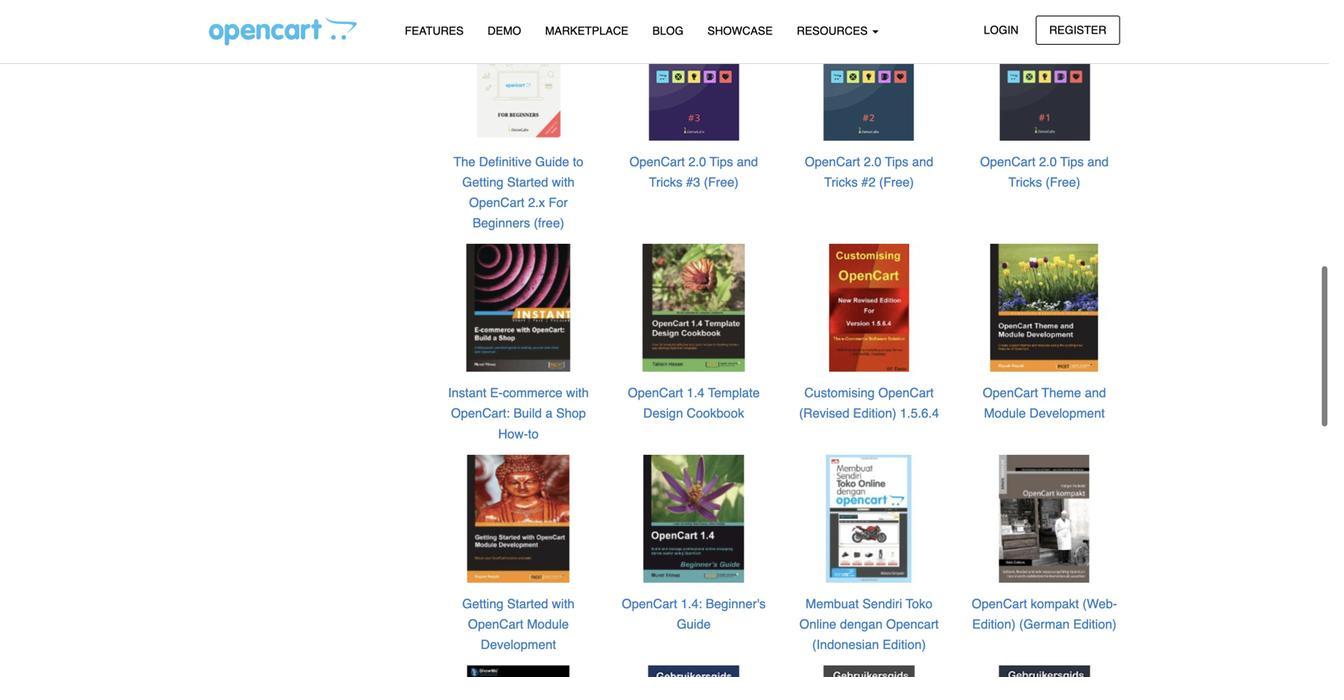 Task type: vqa. For each thing, say whether or not it's contained in the screenshot.


Task type: describe. For each thing, give the bounding box(es) containing it.
opencart theme and module development
[[983, 386, 1107, 421]]

toko
[[906, 596, 933, 611]]

to inside 'instant e-commerce with opencart: build a shop how-to'
[[528, 426, 539, 441]]

tricks for #3
[[649, 175, 683, 189]]

module inside opencart theme and module development
[[985, 406, 1026, 421]]

edition) inside customising opencart (revised edition) 1.5.6.4
[[854, 406, 897, 421]]

features
[[405, 24, 464, 37]]

opencart 1.4 template design cookbook link
[[628, 386, 760, 421]]

opencart for opencart 1.4 template design cookbook
[[628, 386, 684, 400]]

online
[[800, 617, 837, 632]]

guide inside the definitive guide to getting started with opencart 2.x for beginners (free)
[[535, 154, 570, 169]]

design
[[644, 406, 683, 421]]

customising
[[805, 386, 875, 400]]

with inside getting started with opencart module development
[[552, 596, 575, 611]]

opencart 1.4 template design cookbook
[[628, 386, 760, 421]]

development inside getting started with opencart module development
[[481, 637, 556, 652]]

(revised
[[800, 406, 850, 421]]

1.4
[[687, 386, 705, 400]]

opencart:
[[451, 406, 510, 421]]

opencart tips and tricks part 2 image
[[805, 12, 934, 141]]

showme guides opencart 1.5 user manual image
[[454, 665, 583, 677]]

commerce
[[503, 386, 563, 400]]

(indonesian
[[813, 637, 880, 652]]

2.x
[[528, 195, 545, 210]]

beginner's
[[706, 596, 766, 611]]

e-
[[490, 386, 503, 400]]

2.0 for #2
[[864, 154, 882, 169]]

customising opencart (revised edition) 1.5.6.4 image
[[805, 243, 934, 373]]

register
[[1050, 24, 1107, 36]]

and for opencart 2.0 tips and tricks (free)
[[1088, 154, 1109, 169]]

login
[[984, 24, 1019, 36]]

and inside opencart theme and module development
[[1085, 386, 1107, 400]]

opencart gebruikersgids v2.0+ image
[[805, 665, 934, 677]]

blog
[[653, 24, 684, 37]]

opencart 2.0 tips and tricks #2 (free) link
[[805, 154, 934, 189]]

edition) left (german
[[973, 617, 1016, 632]]

definitive
[[479, 154, 532, 169]]

2.0 for (free)
[[1040, 154, 1057, 169]]

shop
[[556, 406, 586, 421]]

instant
[[448, 386, 487, 400]]

getting inside getting started with opencart module development
[[463, 596, 504, 611]]

the
[[454, 154, 476, 169]]

opencart - open source shopping cart solution image
[[209, 17, 357, 46]]

getting started with opencart module development
[[463, 596, 575, 652]]

the definitive guide to getting started with opencart 2.x for beginners (free) link
[[454, 154, 584, 230]]

opencart kompakt (web-edition) (german edition) image
[[980, 454, 1110, 584]]

tips for (free)
[[1061, 154, 1084, 169]]

#2
[[862, 175, 876, 189]]

(free) for #2
[[880, 175, 914, 189]]

for
[[549, 195, 568, 210]]

sendiri
[[863, 596, 903, 611]]

opencart for opencart kompakt (web- edition) (german edition)
[[972, 596, 1028, 611]]

getting inside the definitive guide to getting started with opencart 2.x for beginners (free)
[[463, 175, 504, 189]]

blog link
[[641, 17, 696, 45]]

template
[[708, 386, 760, 400]]

opencart kompakt (web- edition) (german edition)
[[972, 596, 1118, 632]]

with inside 'instant e-commerce with opencart: build a shop how-to'
[[566, 386, 589, 400]]

(web-
[[1083, 596, 1118, 611]]

membuat
[[806, 596, 859, 611]]

and for opencart 2.0 tips and tricks #3 (free)
[[737, 154, 759, 169]]

the definitive guide to getting started with opencart 2.x for beginners image
[[454, 12, 583, 141]]

opencart for opencart 1.4: beginner's guide
[[622, 596, 678, 611]]

demo link
[[476, 17, 533, 45]]

opencart gebruikersgids v1.5+ image
[[629, 665, 759, 677]]

dengan
[[840, 617, 883, 632]]

development inside opencart theme and module development
[[1030, 406, 1105, 421]]

#3
[[686, 175, 701, 189]]

tips for #2
[[885, 154, 909, 169]]

opencart 2.0 tips and tricks #2 (free)
[[805, 154, 934, 189]]

how-
[[498, 426, 528, 441]]

guide inside opencart 1.4: beginner's guide
[[677, 617, 711, 632]]

marketplace link
[[533, 17, 641, 45]]

edition) inside membuat sendiri toko online dengan opencart (indonesian edition)
[[883, 637, 926, 652]]

resources link
[[785, 17, 891, 45]]

opencart 2.0 tips and tricks (free)
[[981, 154, 1109, 189]]

opencart inside getting started with opencart module development
[[468, 617, 524, 632]]



Task type: locate. For each thing, give the bounding box(es) containing it.
1 vertical spatial guide
[[677, 617, 711, 632]]

register link
[[1036, 16, 1121, 45]]

showcase link
[[696, 17, 785, 45]]

getting started with opencart module development link
[[463, 596, 575, 652]]

3 2.0 from the left
[[1040, 154, 1057, 169]]

opencart inside the opencart 2.0 tips and tricks #2 (free)
[[805, 154, 861, 169]]

opencart 2.0 tips and tricks #3 (free) link
[[630, 154, 759, 189]]

0 vertical spatial module
[[985, 406, 1026, 421]]

edition) down (web-
[[1074, 617, 1117, 632]]

(german
[[1020, 617, 1070, 632]]

build
[[514, 406, 542, 421]]

edition)
[[854, 406, 897, 421], [973, 617, 1016, 632], [1074, 617, 1117, 632], [883, 637, 926, 652]]

opencart inside "opencart 1.4 template design cookbook"
[[628, 386, 684, 400]]

3 tricks from the left
[[1009, 175, 1043, 189]]

(free) for #3
[[704, 175, 739, 189]]

kompakt
[[1031, 596, 1080, 611]]

beginners
[[473, 216, 530, 230]]

started
[[507, 175, 549, 189], [507, 596, 549, 611]]

module
[[985, 406, 1026, 421], [527, 617, 569, 632]]

instant e-commerce with opencart: build a shop how-to image
[[454, 243, 583, 373]]

free opencart book image
[[980, 12, 1110, 141]]

opencart gebruikersgids v3.0+ image
[[980, 665, 1110, 677]]

0 horizontal spatial to
[[528, 426, 539, 441]]

opencart inside opencart 2.0 tips and tricks (free)
[[981, 154, 1036, 169]]

and for opencart 2.0 tips and tricks #2 (free)
[[913, 154, 934, 169]]

getting up showme guides opencart 1.5 user manual image
[[463, 596, 504, 611]]

opencart for opencart 2.0 tips and tricks #3 (free)
[[630, 154, 685, 169]]

1 horizontal spatial guide
[[677, 617, 711, 632]]

0 vertical spatial with
[[552, 175, 575, 189]]

opencart inside opencart theme and module development
[[983, 386, 1039, 400]]

2 vertical spatial with
[[552, 596, 575, 611]]

1 vertical spatial development
[[481, 637, 556, 652]]

customising opencart (revised edition) 1.5.6.4 link
[[800, 386, 940, 421]]

demo
[[488, 24, 521, 37]]

opencart kompakt (web- edition) (german edition) link
[[972, 596, 1118, 632]]

opencart 1.4: beginner's guide
[[622, 596, 766, 632]]

edition) down opencart
[[883, 637, 926, 652]]

tricks inside opencart 2.0 tips and tricks (free)
[[1009, 175, 1043, 189]]

guide
[[535, 154, 570, 169], [677, 617, 711, 632]]

to inside the definitive guide to getting started with opencart 2.x for beginners (free)
[[573, 154, 584, 169]]

membuat sendiri toko online dengan opencart (indonesian edition) link
[[800, 596, 939, 652]]

0 horizontal spatial guide
[[535, 154, 570, 169]]

a
[[546, 406, 553, 421]]

1 horizontal spatial module
[[985, 406, 1026, 421]]

development up showme guides opencart 1.5 user manual image
[[481, 637, 556, 652]]

development
[[1030, 406, 1105, 421], [481, 637, 556, 652]]

membuat sendiri toko online dengan opencart (indonesian edition)
[[800, 596, 939, 652]]

1 vertical spatial getting
[[463, 596, 504, 611]]

opencart inside customising opencart (revised edition) 1.5.6.4
[[879, 386, 934, 400]]

tips inside the opencart 2.0 tips and tricks #2 (free)
[[885, 154, 909, 169]]

module inside getting started with opencart module development
[[527, 617, 569, 632]]

opencart for opencart 2.0 tips and tricks #2 (free)
[[805, 154, 861, 169]]

1 (free) from the left
[[704, 175, 739, 189]]

instant e-commerce with opencart: build a shop how-to link
[[448, 386, 589, 441]]

1 horizontal spatial 2.0
[[864, 154, 882, 169]]

2.0 for #3
[[689, 154, 707, 169]]

1 horizontal spatial (free)
[[880, 175, 914, 189]]

opencart
[[887, 617, 939, 632]]

opencart 1.4: beginner's guide link
[[622, 596, 766, 632]]

2 tips from the left
[[885, 154, 909, 169]]

1 horizontal spatial tips
[[885, 154, 909, 169]]

1.5.6.4
[[900, 406, 940, 421]]

2 horizontal spatial tricks
[[1009, 175, 1043, 189]]

1 started from the top
[[507, 175, 549, 189]]

1 vertical spatial started
[[507, 596, 549, 611]]

2.0 inside opencart 2.0 tips and tricks #3 (free)
[[689, 154, 707, 169]]

0 vertical spatial to
[[573, 154, 584, 169]]

2 2.0 from the left
[[864, 154, 882, 169]]

(free)
[[704, 175, 739, 189], [880, 175, 914, 189], [1046, 175, 1081, 189]]

1 tips from the left
[[710, 154, 734, 169]]

getting started with opencart module development image
[[454, 454, 583, 584]]

development down theme
[[1030, 406, 1105, 421]]

2 horizontal spatial tips
[[1061, 154, 1084, 169]]

tricks for (free)
[[1009, 175, 1043, 189]]

getting down the
[[463, 175, 504, 189]]

edition) down customising
[[854, 406, 897, 421]]

resources
[[797, 24, 871, 37]]

1.4:
[[681, 596, 703, 611]]

the definitive guide to getting started with opencart 2.x for beginners (free)
[[454, 154, 584, 230]]

(free) inside the opencart 2.0 tips and tricks #2 (free)
[[880, 175, 914, 189]]

opencart tips and tricks part 3 image
[[629, 12, 759, 141]]

started up showme guides opencart 1.5 user manual image
[[507, 596, 549, 611]]

0 vertical spatial getting
[[463, 175, 504, 189]]

0 vertical spatial started
[[507, 175, 549, 189]]

cookbook
[[687, 406, 745, 421]]

tricks for #2
[[825, 175, 858, 189]]

guide down 1.4:
[[677, 617, 711, 632]]

opencart 1.4 template design cookbook image
[[629, 243, 759, 373]]

started inside getting started with opencart module development
[[507, 596, 549, 611]]

tricks inside the opencart 2.0 tips and tricks #2 (free)
[[825, 175, 858, 189]]

and inside opencart 2.0 tips and tricks #3 (free)
[[737, 154, 759, 169]]

(free) inside opencart 2.0 tips and tricks #3 (free)
[[704, 175, 739, 189]]

1 horizontal spatial to
[[573, 154, 584, 169]]

(free) inside opencart 2.0 tips and tricks (free)
[[1046, 175, 1081, 189]]

1 vertical spatial with
[[566, 386, 589, 400]]

started inside the definitive guide to getting started with opencart 2.x for beginners (free)
[[507, 175, 549, 189]]

0 horizontal spatial (free)
[[704, 175, 739, 189]]

opencart 2.0 tips and tricks (free) link
[[981, 154, 1109, 189]]

1 2.0 from the left
[[689, 154, 707, 169]]

opencart 1.4: beginner's guide image
[[629, 454, 759, 584]]

2 getting from the top
[[463, 596, 504, 611]]

opencart inside the definitive guide to getting started with opencart 2.x for beginners (free)
[[469, 195, 525, 210]]

opencart for opencart 2.0 tips and tricks (free)
[[981, 154, 1036, 169]]

(free)
[[534, 216, 565, 230]]

opencart inside opencart kompakt (web- edition) (german edition)
[[972, 596, 1028, 611]]

with
[[552, 175, 575, 189], [566, 386, 589, 400], [552, 596, 575, 611]]

2 (free) from the left
[[880, 175, 914, 189]]

tips inside opencart 2.0 tips and tricks (free)
[[1061, 154, 1084, 169]]

opencart theme and module development image
[[980, 243, 1110, 373]]

opencart inside opencart 1.4: beginner's guide
[[622, 596, 678, 611]]

3 (free) from the left
[[1046, 175, 1081, 189]]

login link
[[971, 16, 1033, 45]]

2 started from the top
[[507, 596, 549, 611]]

marketplace
[[545, 24, 629, 37]]

2.0 inside the opencart 2.0 tips and tricks #2 (free)
[[864, 154, 882, 169]]

opencart 2.0 tips and tricks #3 (free)
[[630, 154, 759, 189]]

and
[[737, 154, 759, 169], [913, 154, 934, 169], [1088, 154, 1109, 169], [1085, 386, 1107, 400]]

opencart theme and module development link
[[983, 386, 1107, 421]]

1 vertical spatial module
[[527, 617, 569, 632]]

to
[[573, 154, 584, 169], [528, 426, 539, 441]]

tricks inside opencart 2.0 tips and tricks #3 (free)
[[649, 175, 683, 189]]

2.0 inside opencart 2.0 tips and tricks (free)
[[1040, 154, 1057, 169]]

features link
[[393, 17, 476, 45]]

2.0
[[689, 154, 707, 169], [864, 154, 882, 169], [1040, 154, 1057, 169]]

opencart inside opencart 2.0 tips and tricks #3 (free)
[[630, 154, 685, 169]]

with inside the definitive guide to getting started with opencart 2.x for beginners (free)
[[552, 175, 575, 189]]

tricks
[[649, 175, 683, 189], [825, 175, 858, 189], [1009, 175, 1043, 189]]

theme
[[1042, 386, 1082, 400]]

0 horizontal spatial tips
[[710, 154, 734, 169]]

and inside opencart 2.0 tips and tricks (free)
[[1088, 154, 1109, 169]]

1 horizontal spatial development
[[1030, 406, 1105, 421]]

2 horizontal spatial (free)
[[1046, 175, 1081, 189]]

1 horizontal spatial tricks
[[825, 175, 858, 189]]

1 getting from the top
[[463, 175, 504, 189]]

1 vertical spatial to
[[528, 426, 539, 441]]

tips for #3
[[710, 154, 734, 169]]

guide up for
[[535, 154, 570, 169]]

0 horizontal spatial 2.0
[[689, 154, 707, 169]]

opencart for opencart theme and module development
[[983, 386, 1039, 400]]

showcase
[[708, 24, 773, 37]]

customising opencart (revised edition) 1.5.6.4
[[800, 386, 940, 421]]

0 horizontal spatial development
[[481, 637, 556, 652]]

0 vertical spatial development
[[1030, 406, 1105, 421]]

getting
[[463, 175, 504, 189], [463, 596, 504, 611]]

tips
[[710, 154, 734, 169], [885, 154, 909, 169], [1061, 154, 1084, 169]]

instant e-commerce with opencart: build a shop how-to
[[448, 386, 589, 441]]

0 vertical spatial guide
[[535, 154, 570, 169]]

2 horizontal spatial 2.0
[[1040, 154, 1057, 169]]

0 horizontal spatial tricks
[[649, 175, 683, 189]]

3 tips from the left
[[1061, 154, 1084, 169]]

tips inside opencart 2.0 tips and tricks #3 (free)
[[710, 154, 734, 169]]

2 tricks from the left
[[825, 175, 858, 189]]

started up 2.x at the top left of the page
[[507, 175, 549, 189]]

opencart
[[630, 154, 685, 169], [805, 154, 861, 169], [981, 154, 1036, 169], [469, 195, 525, 210], [628, 386, 684, 400], [879, 386, 934, 400], [983, 386, 1039, 400], [622, 596, 678, 611], [972, 596, 1028, 611], [468, 617, 524, 632]]

0 horizontal spatial module
[[527, 617, 569, 632]]

membuat sendiri toko online dengan opencart (indonesian edition) image
[[805, 454, 934, 584]]

1 tricks from the left
[[649, 175, 683, 189]]

and inside the opencart 2.0 tips and tricks #2 (free)
[[913, 154, 934, 169]]



